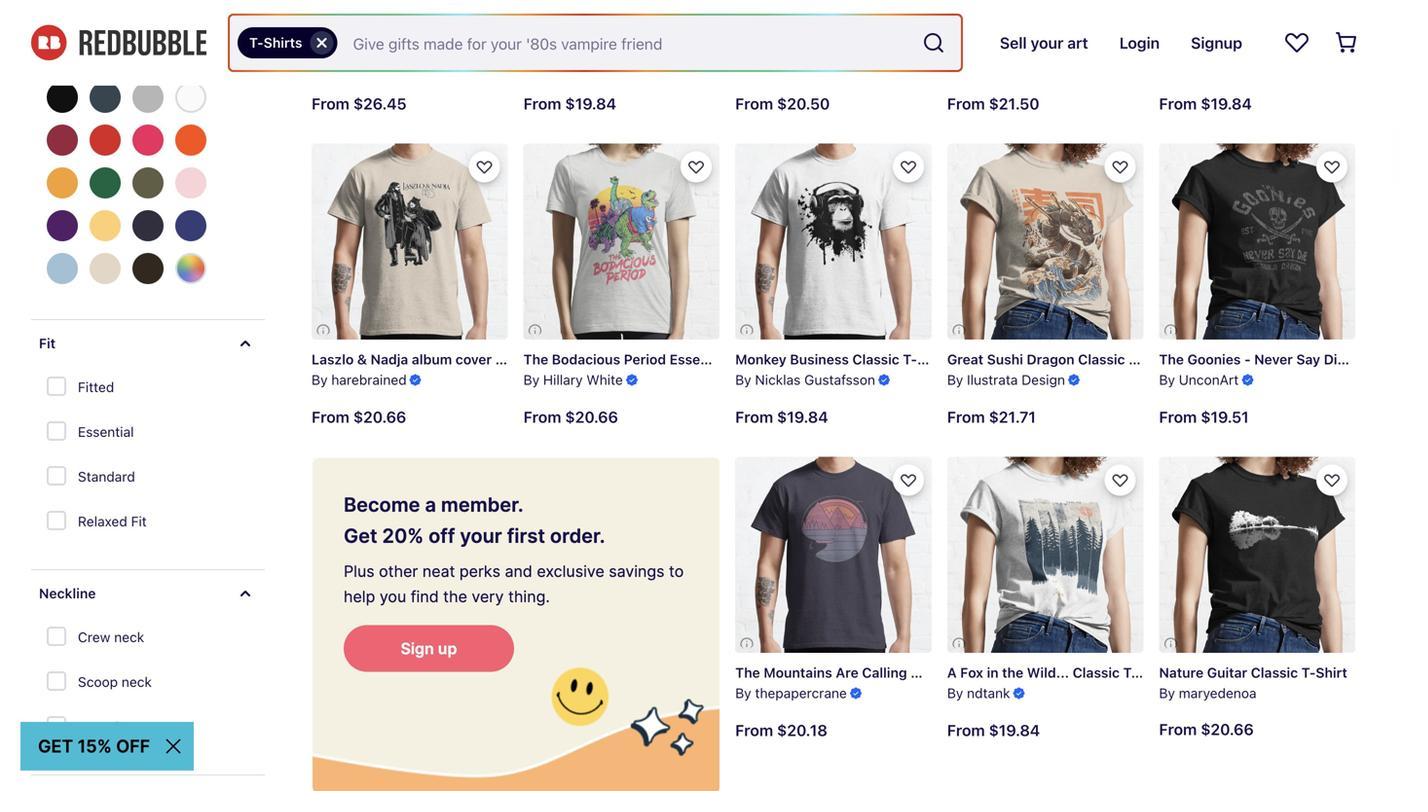 Task type: locate. For each thing, give the bounding box(es) containing it.
1 horizontal spatial great
[[948, 352, 984, 368]]

t- left yield
[[249, 35, 264, 51]]

2 horizontal spatial from $20.66
[[1160, 721, 1254, 740]]

from down the by harebrained
[[312, 408, 350, 427]]

from for the bodacious period essential t-shirt
[[524, 408, 562, 427]]

$19.84 down by nicklas gustafsson at the right
[[777, 408, 829, 427]]

from for nature guitar  classic t-shirt
[[1160, 721, 1198, 740]]

from for the great retro wave classic t-shirt
[[524, 95, 562, 113]]

t- right essential
[[732, 352, 747, 368]]

from $19.84 down ndtank at the right of page
[[948, 722, 1041, 740]]

t- inside button
[[249, 35, 264, 51]]

not fast, not furious classic t-shirt
[[1160, 38, 1398, 54]]

the up by thepapercrane in the bottom of the page
[[736, 665, 761, 682]]

classic right dragon
[[1079, 352, 1126, 368]]

classic inside the nature guitar  classic t-shirt by maryedenoa
[[1252, 665, 1299, 682]]

the for from $20.18
[[736, 665, 761, 682]]

the mountains are calling classic t-shirt image
[[736, 457, 932, 654]]

from left the $20.18
[[736, 722, 774, 740]]

from for the goonies - never say die - grey on
[[1160, 408, 1198, 427]]

by left vincenttrinidad
[[524, 59, 540, 75]]

from down ilustrata on the right top of the page
[[948, 408, 986, 427]]

product color
[[39, 42, 130, 58]]

t- up by ndtank at the bottom of the page
[[962, 665, 976, 682]]

in
[[987, 665, 999, 682]]

are
[[836, 665, 859, 682]]

by for yield '98 classic t-shirt
[[312, 59, 328, 75]]

from
[[312, 95, 350, 113], [524, 95, 562, 113], [736, 95, 774, 113], [948, 95, 986, 113], [1160, 95, 1198, 113], [312, 408, 350, 427], [524, 408, 562, 427], [736, 408, 774, 427], [948, 408, 986, 427], [1160, 408, 1198, 427], [1160, 721, 1198, 740], [736, 722, 774, 740], [948, 722, 986, 740]]

from $26.45
[[312, 95, 407, 113]]

- left never
[[1245, 352, 1251, 368]]

a for a cure for stupid people classic t-shirt by steven rhodes
[[948, 38, 957, 54]]

$20.66 down harebrained
[[353, 408, 407, 427]]

from $19.84 for the great retro wave classic t-shirt
[[524, 95, 617, 113]]

not
[[1160, 38, 1183, 54], [1222, 38, 1246, 54]]

by down fox
[[948, 686, 964, 702]]

1 horizontal spatial -
[[1349, 352, 1356, 368]]

0 horizontal spatial great
[[552, 38, 588, 54]]

by ndtank
[[948, 686, 1011, 702]]

nature
[[1160, 665, 1204, 682]]

rhodes
[[1014, 59, 1062, 75]]

t-
[[249, 35, 264, 51], [424, 38, 439, 54], [720, 38, 735, 54], [929, 38, 943, 54], [1166, 38, 1180, 54], [1352, 38, 1367, 54], [546, 352, 560, 368], [732, 352, 747, 368], [903, 352, 918, 368], [1129, 352, 1143, 368], [962, 665, 976, 682], [1124, 665, 1138, 682], [1302, 665, 1316, 682]]

- right die
[[1349, 352, 1356, 368]]

color
[[95, 42, 130, 58]]

$20.66 for harebrained
[[353, 408, 407, 427]]

not right fast, in the right of the page
[[1222, 38, 1246, 54]]

by down yield
[[312, 59, 328, 75]]

from for yield '98 classic t-shirt
[[312, 95, 350, 113]]

the goonies - never say die - grey on black classic t-shirt image
[[1160, 144, 1356, 340]]

by down laszlo at left top
[[312, 372, 328, 388]]

die
[[1325, 352, 1346, 368]]

disapproval
[[797, 38, 875, 54]]

1 vertical spatial great
[[948, 352, 984, 368]]

$19.84 down vincenttrinidad
[[565, 95, 617, 113]]

$19.84 for a fox in the wild... classic t-shirt
[[989, 722, 1041, 740]]

classic right people
[[1115, 38, 1162, 54]]

-
[[1245, 352, 1251, 368], [1349, 352, 1356, 368]]

the great retro wave classic t-shirt
[[524, 38, 766, 54]]

from left $26.45
[[312, 95, 350, 113]]

from down 'by obinsun'
[[736, 95, 774, 113]]

1 horizontal spatial $20.66
[[565, 408, 618, 427]]

fox
[[961, 665, 984, 682]]

t- right guitar
[[1302, 665, 1316, 682]]

the for from $19.84
[[524, 38, 549, 54]]

1 horizontal spatial from $20.66
[[524, 408, 618, 427]]

$20.66 down the white
[[565, 408, 618, 427]]

by for ghost of disapproval classic t-shirt
[[736, 59, 752, 75]]

by inside the nature guitar  classic t-shirt by maryedenoa
[[1160, 686, 1176, 702]]

white, product color element
[[175, 82, 207, 113]]

by down nature
[[1160, 686, 1176, 702]]

vincenttrinidad
[[543, 59, 637, 75]]

by left unconart
[[1160, 372, 1176, 388]]

great up ilustrata on the right top of the page
[[948, 352, 984, 368]]

ghost
[[736, 38, 775, 54]]

0 horizontal spatial $20.66
[[353, 408, 407, 427]]

calling
[[862, 665, 908, 682]]

from $20.66 down the by harebrained
[[312, 408, 407, 427]]

sushi
[[987, 352, 1024, 368]]

by down cure on the top
[[948, 59, 964, 75]]

fit group
[[45, 367, 147, 547]]

from for monkey business classic t-shirt
[[736, 408, 774, 427]]

grey
[[1359, 352, 1390, 368]]

from $20.66 down maryedenoa
[[1160, 721, 1254, 740]]

$19.84
[[565, 95, 617, 113], [1201, 95, 1253, 113], [777, 408, 829, 427], [989, 722, 1041, 740]]

0 vertical spatial a
[[948, 38, 957, 54]]

great up by vincenttrinidad
[[552, 38, 588, 54]]

creme, product color element
[[90, 253, 121, 284]]

by vincenttrinidad
[[524, 59, 637, 75]]

not left fast, in the right of the page
[[1160, 38, 1183, 54]]

from $19.84 for a fox in the wild... classic t-shirt
[[948, 722, 1041, 740]]

shirt
[[439, 38, 470, 54], [735, 38, 766, 54], [943, 38, 975, 54], [1180, 38, 1212, 54], [1367, 38, 1398, 54], [560, 352, 592, 368], [747, 352, 778, 368], [918, 352, 949, 368], [1143, 352, 1175, 368], [976, 665, 1008, 682], [1138, 665, 1170, 682], [1316, 665, 1348, 682]]

the
[[524, 38, 549, 54], [524, 352, 549, 368], [1160, 352, 1185, 368], [736, 665, 761, 682]]

neckline group
[[45, 618, 152, 752]]

from down by ndtank at the bottom of the page
[[948, 722, 986, 740]]

0 horizontal spatial from $20.66
[[312, 408, 407, 427]]

great
[[552, 38, 588, 54], [948, 352, 984, 368]]

grey, product color element
[[132, 82, 164, 113]]

yellow, product color element
[[90, 210, 121, 242]]

navy, product color element
[[132, 210, 164, 242]]

by inside a cure for stupid people classic t-shirt by steven rhodes
[[948, 59, 964, 75]]

by obinsun
[[736, 59, 805, 75]]

None checkbox
[[47, 377, 70, 400], [47, 422, 70, 445], [47, 511, 70, 535], [47, 627, 70, 651], [47, 377, 70, 400], [47, 422, 70, 445], [47, 511, 70, 535], [47, 627, 70, 651]]

by harebrained
[[312, 372, 407, 388]]

from for a cure for stupid people classic t-shirt
[[948, 95, 986, 113]]

by for monkey business classic t-shirt
[[736, 372, 752, 388]]

fit button
[[31, 321, 265, 367]]

from $19.84 down by vincenttrinidad
[[524, 95, 617, 113]]

from down fast, in the right of the page
[[1160, 95, 1198, 113]]

by ilustrata design
[[948, 372, 1066, 388]]

from down by unconart at the top right of page
[[1160, 408, 1198, 427]]

by down monkey
[[736, 372, 752, 388]]

by left hillary
[[524, 372, 540, 388]]

from down steven
[[948, 95, 986, 113]]

from $19.84 down nicklas
[[736, 408, 829, 427]]

a
[[948, 38, 957, 54], [948, 665, 957, 682]]

$20.66 for hillary
[[565, 408, 618, 427]]

2 - from the left
[[1349, 352, 1356, 368]]

modal overlay box frame element
[[312, 457, 720, 792]]

multicolor, product color element
[[175, 253, 207, 284]]

from down by vincenttrinidad
[[524, 95, 562, 113]]

never
[[1255, 352, 1294, 368]]

from $19.84
[[524, 95, 617, 113], [1160, 95, 1253, 113], [736, 408, 829, 427], [948, 722, 1041, 740]]

by up from $20.18
[[736, 686, 752, 702]]

from down hillary
[[524, 408, 562, 427]]

$21.50
[[989, 95, 1040, 113]]

wild...
[[1027, 665, 1070, 682]]

t- right business
[[903, 352, 918, 368]]

green, product color element
[[90, 168, 121, 199]]

jjaskowiakart
[[331, 59, 422, 75]]

red, product color element
[[90, 125, 121, 156]]

a left fox
[[948, 665, 957, 682]]

yield '98 classic t-shirt
[[312, 38, 470, 54]]

Search term search field
[[338, 16, 915, 70]]

1 horizontal spatial not
[[1222, 38, 1246, 54]]

0 vertical spatial great
[[552, 38, 588, 54]]

from $21.71
[[948, 408, 1036, 427]]

brown, product color element
[[132, 253, 164, 284]]

monkey business classic t-shirt
[[736, 352, 949, 368]]

from down maryedenoa
[[1160, 721, 1198, 740]]

dragon
[[1027, 352, 1075, 368]]

2 a from the top
[[948, 665, 957, 682]]

by thepapercrane
[[736, 686, 847, 702]]

yield
[[312, 38, 345, 54]]

by for the bodacious period essential t-shirt
[[524, 372, 540, 388]]

$19.84 for the great retro wave classic t-shirt
[[565, 95, 617, 113]]

by down ghost
[[736, 59, 752, 75]]

from $20.66 down by hillary white
[[524, 408, 618, 427]]

nadja
[[371, 352, 408, 368]]

orange, product color element
[[175, 125, 207, 156]]

$20.66
[[353, 408, 407, 427], [565, 408, 618, 427], [1201, 721, 1254, 740]]

t- inside a cure for stupid people classic t-shirt by steven rhodes
[[1166, 38, 1180, 54]]

white
[[587, 372, 623, 388]]

0 horizontal spatial -
[[1245, 352, 1251, 368]]

$21.71
[[989, 408, 1036, 427]]

$19.84 down ndtank at the right of page
[[989, 722, 1041, 740]]

1 a from the top
[[948, 38, 957, 54]]

a inside a cure for stupid people classic t-shirt by steven rhodes
[[948, 38, 957, 54]]

classic right guitar
[[1252, 665, 1299, 682]]

furious
[[1249, 38, 1298, 54]]

the bodacious period essential t-shirt
[[524, 352, 778, 368]]

the up by unconart at the top right of page
[[1160, 352, 1185, 368]]

$20.66 down maryedenoa
[[1201, 721, 1254, 740]]

classic right disapproval
[[878, 38, 926, 54]]

design
[[1022, 372, 1066, 388]]

0 horizontal spatial not
[[1160, 38, 1183, 54]]

1 - from the left
[[1245, 352, 1251, 368]]

by left ilustrata on the right top of the page
[[948, 372, 964, 388]]

the up hillary
[[524, 352, 549, 368]]

redbubble logo image
[[31, 25, 207, 61]]

harebrained
[[331, 372, 407, 388]]

None checkbox
[[47, 467, 70, 490], [47, 672, 70, 696], [47, 717, 70, 740], [47, 467, 70, 490], [47, 672, 70, 696], [47, 717, 70, 740]]

pink, product color element
[[132, 125, 164, 156]]

from $20.66 for hillary
[[524, 408, 618, 427]]

1 vertical spatial a
[[948, 665, 957, 682]]

laszlo
[[312, 352, 354, 368]]

the up by vincenttrinidad
[[524, 38, 549, 54]]

t- left fast, in the right of the page
[[1166, 38, 1180, 54]]

dark grey, product color element
[[90, 82, 121, 113]]

a left cure on the top
[[948, 38, 957, 54]]

the mountains are calling classic t-shirt
[[736, 665, 1008, 682]]

great sushi dragon  classic t-shirt image
[[948, 144, 1144, 340]]

the for from $19.51
[[1160, 352, 1185, 368]]

by
[[312, 59, 328, 75], [524, 59, 540, 75], [736, 59, 752, 75], [948, 59, 964, 75], [312, 372, 328, 388], [524, 372, 540, 388], [736, 372, 752, 388], [948, 372, 964, 388], [1160, 372, 1176, 388], [736, 686, 752, 702], [948, 686, 964, 702], [1160, 686, 1176, 702]]

from down nicklas
[[736, 408, 774, 427]]



Task type: vqa. For each thing, say whether or not it's contained in the screenshot.
the A inside the A Cure For Stupid People Classic T-Shirt By Steven Rhodes
yes



Task type: describe. For each thing, give the bounding box(es) containing it.
t- left ghost
[[720, 38, 735, 54]]

product color button
[[31, 27, 265, 74]]

cure
[[961, 38, 992, 54]]

t-shirts
[[249, 35, 303, 51]]

from $19.51
[[1160, 408, 1249, 427]]

from for a fox in the wild... classic t-shirt
[[948, 722, 986, 740]]

t- right '98
[[424, 38, 439, 54]]

laszlo & nadja album cover classic t-shirt
[[312, 352, 592, 368]]

from $19.84 down fast, in the right of the page
[[1160, 95, 1253, 113]]

cover
[[456, 352, 492, 368]]

for
[[995, 38, 1017, 54]]

$26.45
[[353, 95, 407, 113]]

classic right furious
[[1302, 38, 1349, 54]]

the
[[1003, 665, 1024, 682]]

wave
[[631, 38, 666, 54]]

classic right wild...
[[1073, 665, 1120, 682]]

by jjaskowiakart
[[312, 59, 422, 75]]

bodacious
[[552, 352, 621, 368]]

period
[[624, 352, 666, 368]]

from $19.84 for monkey business classic t-shirt
[[736, 408, 829, 427]]

t- left cure on the top
[[929, 38, 943, 54]]

great sushi dragon  classic t-shirt
[[948, 352, 1175, 368]]

black, product color element
[[47, 82, 78, 113]]

2 horizontal spatial $20.66
[[1201, 721, 1254, 740]]

people
[[1067, 38, 1112, 54]]

classic right cover
[[496, 352, 543, 368]]

by for the mountains are calling classic t-shirt
[[736, 686, 752, 702]]

nature guitar  classic t-shirt by maryedenoa
[[1160, 665, 1348, 702]]

goonies
[[1188, 352, 1242, 368]]

from $20.50
[[736, 95, 830, 113]]

from $20.18
[[736, 722, 828, 740]]

business
[[790, 352, 849, 368]]

classic up gustafsson
[[853, 352, 900, 368]]

nature guitar  classic t-shirt image
[[1160, 457, 1356, 654]]

retro
[[592, 38, 627, 54]]

t-shirts button
[[238, 27, 338, 58]]

mountains
[[764, 665, 833, 682]]

album
[[412, 352, 452, 368]]

$19.51
[[1201, 408, 1249, 427]]

$19.84 for monkey business classic t-shirt
[[777, 408, 829, 427]]

$20.18
[[777, 722, 828, 740]]

say
[[1297, 352, 1321, 368]]

on
[[1394, 352, 1403, 368]]

a cure for stupid people classic t-shirt by steven rhodes
[[948, 38, 1212, 75]]

1 not from the left
[[1160, 38, 1183, 54]]

by for great sushi dragon  classic t-shirt
[[948, 372, 964, 388]]

from for laszlo & nadja album cover classic t-shirt
[[312, 408, 350, 427]]

a for a fox in the wild... classic t-shirt
[[948, 665, 957, 682]]

$20.50
[[777, 95, 830, 113]]

classic up "jjaskowiakart"
[[374, 38, 421, 54]]

classic right wave
[[670, 38, 717, 54]]

shirt inside a cure for stupid people classic t-shirt by steven rhodes
[[1180, 38, 1212, 54]]

by for laszlo & nadja album cover classic t-shirt
[[312, 372, 328, 388]]

obinsun
[[755, 59, 805, 75]]

steven
[[967, 59, 1011, 75]]

a fox in the wild... classic t-shirt image
[[948, 457, 1144, 654]]

dark red, product color element
[[47, 125, 78, 156]]

T-Shirts field
[[230, 16, 961, 70]]

classic inside a cure for stupid people classic t-shirt by steven rhodes
[[1115, 38, 1162, 54]]

army, product color element
[[132, 168, 164, 199]]

by hillary white
[[524, 372, 623, 388]]

hillary
[[543, 372, 583, 388]]

ilustrata
[[967, 372, 1018, 388]]

product
[[39, 42, 91, 58]]

the goonies - never say die - grey on
[[1160, 352, 1403, 368]]

shirt inside the nature guitar  classic t-shirt by maryedenoa
[[1316, 665, 1348, 682]]

from $21.50
[[948, 95, 1040, 113]]

$19.84 down fast, in the right of the page
[[1201, 95, 1253, 113]]

stupid
[[1020, 38, 1063, 54]]

gustafsson
[[805, 372, 876, 388]]

from $20.66 for harebrained
[[312, 408, 407, 427]]

t- up hillary
[[546, 352, 560, 368]]

shirts
[[264, 35, 303, 51]]

essential
[[670, 352, 729, 368]]

blue, product color element
[[175, 210, 207, 242]]

t- inside the nature guitar  classic t-shirt by maryedenoa
[[1302, 665, 1316, 682]]

maryedenoa
[[1179, 686, 1257, 702]]

nicklas
[[755, 372, 801, 388]]

purple, product color element
[[47, 210, 78, 242]]

from for the mountains are calling classic t-shirt
[[736, 722, 774, 740]]

monkey
[[736, 352, 787, 368]]

gold, product color element
[[47, 168, 78, 199]]

by for the goonies - never say die - grey on
[[1160, 372, 1176, 388]]

by for a fox in the wild... classic t-shirt
[[948, 686, 964, 702]]

fast,
[[1187, 38, 1219, 54]]

t- left goonies
[[1129, 352, 1143, 368]]

ghost of disapproval classic t-shirt image
[[736, 0, 932, 27]]

laszlo & nadja album cover classic t-shirt image
[[312, 144, 508, 340]]

the for from $20.66
[[524, 352, 549, 368]]

the bodacious period essential t-shirt image
[[524, 144, 720, 340]]

unconart
[[1179, 372, 1239, 388]]

by for the great retro wave classic t-shirt
[[524, 59, 540, 75]]

a fox in the wild... classic t-shirt
[[948, 665, 1170, 682]]

2 not from the left
[[1222, 38, 1246, 54]]

guitar
[[1208, 665, 1248, 682]]

monkey business classic t-shirt image
[[736, 144, 932, 340]]

from for ghost of disapproval classic t-shirt
[[736, 95, 774, 113]]

of
[[778, 38, 794, 54]]

ndtank
[[967, 686, 1011, 702]]

neckline button
[[31, 571, 265, 618]]

t- right furious
[[1352, 38, 1367, 54]]

'98
[[348, 38, 370, 54]]

thepapercrane
[[755, 686, 847, 702]]

&
[[357, 352, 367, 368]]

classic left fox
[[911, 665, 958, 682]]

fit
[[39, 336, 56, 352]]

by nicklas gustafsson
[[736, 372, 876, 388]]

by unconart
[[1160, 372, 1239, 388]]

light blue, product color element
[[47, 253, 78, 284]]

ghost of disapproval classic t-shirt
[[736, 38, 975, 54]]

neckline
[[39, 586, 96, 602]]

from for great sushi dragon  classic t-shirt
[[948, 408, 986, 427]]

t- left nature
[[1124, 665, 1138, 682]]

light pink, product color element
[[175, 168, 207, 199]]



